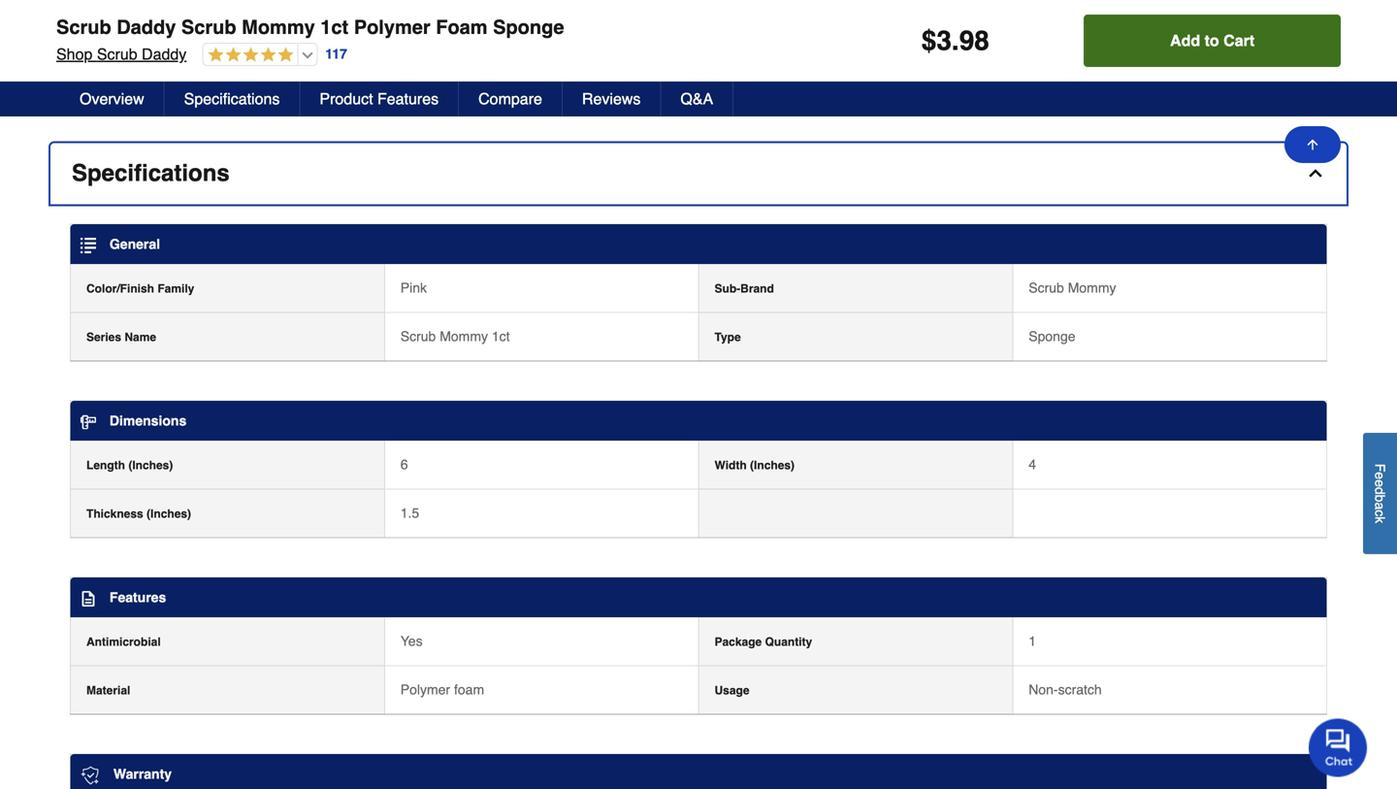 Task type: locate. For each thing, give the bounding box(es) containing it.
non-
[[1029, 682, 1058, 697]]

dimensions
[[110, 413, 187, 429]]

to inside button
[[1205, 32, 1220, 49]]

1ct
[[321, 16, 349, 38], [492, 329, 510, 344]]

0 horizontal spatial use
[[134, 53, 156, 68]]

1 vertical spatial good
[[389, 91, 420, 106]]

stick
[[675, 53, 702, 68]]

1 vertical spatial mommy
[[1068, 280, 1117, 296]]

dry
[[190, 15, 209, 30]]

can down iron,
[[580, 91, 602, 106]]

so
[[564, 72, 578, 87], [536, 91, 550, 106]]

you down iron,
[[582, 72, 604, 87]]

designed up overview
[[87, 72, 145, 87]]

reviews
[[582, 90, 641, 108]]

features down including
[[378, 90, 439, 108]]

off
[[303, 0, 318, 11]]

1 vertical spatial a
[[1373, 502, 1388, 510]]

polymer foam
[[401, 682, 484, 697]]

0 vertical spatial a
[[209, 53, 217, 68]]

specifications button down 'dozen'
[[165, 82, 300, 116]]

0 vertical spatial fit
[[164, 72, 174, 87]]

1 vertical spatial specifications button
[[50, 143, 1347, 204]]

up
[[685, 0, 700, 11]]

reviews button
[[563, 82, 661, 116]]

a
[[209, 53, 217, 68], [1373, 502, 1388, 510]]

1 vertical spatial specifications
[[72, 160, 230, 186]]

0 vertical spatial sponge
[[493, 16, 564, 38]]

1 in from the top
[[252, 72, 263, 87]]

product
[[320, 90, 373, 108]]

right
[[300, 34, 327, 49]]

0 horizontal spatial side
[[222, 0, 247, 11]]

providing up product
[[327, 72, 382, 87]]

dimensions image
[[81, 414, 96, 430]]

1 horizontal spatial use
[[454, 0, 476, 11]]

1 vertical spatial sponge
[[1029, 329, 1076, 344]]

0 vertical spatial providing
[[327, 72, 382, 87]]

4.9 stars image
[[203, 47, 293, 65]]

designed
[[87, 72, 145, 87], [87, 91, 145, 106]]

name
[[125, 331, 156, 344]]

overview button
[[60, 82, 165, 116]]

can up the 'reviews'
[[608, 72, 630, 87]]

use
[[454, 0, 476, 11], [134, 53, 156, 68]]

e up b
[[1373, 479, 1388, 487]]

shop scrub daddy
[[56, 45, 187, 63]]

1 vertical spatial can
[[580, 91, 602, 106]]

0 vertical spatial less
[[674, 72, 698, 87]]

(inches) for 1.5
[[147, 507, 191, 521]]

time down stick
[[674, 91, 700, 106]]

comfortably
[[178, 72, 248, 87], [178, 91, 248, 106]]

and right iron,
[[621, 53, 644, 68]]

sub-
[[715, 282, 741, 296]]

0 vertical spatial specifications
[[184, 90, 280, 108]]

features
[[378, 90, 439, 108], [110, 590, 166, 605]]

sponge down scrub mommy
[[1029, 329, 1076, 344]]

use up 'foam'
[[454, 0, 476, 11]]

time down the coatings
[[702, 72, 728, 87]]

1 horizontal spatial features
[[378, 90, 439, 108]]

(inches) right width
[[750, 459, 795, 472]]

providing down surfaces,
[[331, 91, 386, 106]]

different
[[261, 53, 310, 68]]

spend down iron,
[[605, 91, 643, 106]]

providing
[[327, 72, 382, 87], [331, 91, 386, 106]]

designed down safe
[[87, 91, 145, 106]]

sponge
[[493, 16, 564, 38], [1029, 329, 1076, 344]]

daddy up 'shop scrub daddy'
[[117, 16, 176, 38]]

thickness
[[86, 507, 143, 521]]

can
[[608, 72, 630, 87], [580, 91, 602, 106]]

time
[[702, 72, 728, 87], [674, 91, 700, 106]]

1 vertical spatial features
[[110, 590, 166, 605]]

tool
[[330, 34, 352, 49]]

0 horizontal spatial sponge
[[493, 16, 564, 38]]

0 vertical spatial use
[[454, 0, 476, 11]]

(inches)
[[128, 459, 173, 472], [750, 459, 795, 472], [147, 507, 191, 521]]

less
[[674, 72, 698, 87], [646, 91, 670, 106]]

1 vertical spatial in
[[252, 91, 263, 106]]

0 horizontal spatial you
[[554, 91, 576, 106]]

specifications down 'dozen'
[[184, 90, 280, 108]]

b
[[1373, 494, 1388, 502]]

1 horizontal spatial can
[[608, 72, 630, 87]]

coverage down steel,
[[504, 72, 560, 87]]

0 vertical spatial so
[[564, 72, 578, 87]]

0 vertical spatial designed
[[87, 72, 145, 87]]

and right it
[[428, 0, 451, 11]]

length (inches)
[[86, 459, 173, 472]]

iron,
[[591, 53, 617, 68]]

0 vertical spatial in
[[252, 72, 263, 87]]

features inside button
[[378, 90, 439, 108]]

daddy down surface
[[142, 45, 187, 63]]

stainless
[[469, 53, 522, 68]]

over
[[179, 53, 205, 68]]

yes
[[401, 633, 423, 649]]

f e e d b a c k
[[1373, 464, 1388, 523]]

you down cast at the top of the page
[[554, 91, 576, 106]]

resofoam®
[[528, 0, 605, 11]]

1 horizontal spatial sponge
[[1029, 329, 1076, 344]]

0 vertical spatial specifications button
[[165, 82, 300, 116]]

sponge down soft
[[493, 16, 564, 38]]

a down "means"
[[209, 53, 217, 68]]

2 horizontal spatial mommy
[[1068, 280, 1117, 296]]

0 vertical spatial 1ct
[[321, 16, 349, 38]]

hand,
[[289, 72, 323, 87]]

mommy
[[242, 16, 315, 38], [1068, 280, 1117, 296], [440, 329, 488, 344]]

4
[[1029, 457, 1037, 472]]

1.5
[[401, 505, 419, 521]]

2 vertical spatial mommy
[[440, 329, 488, 344]]

use left the "on"
[[134, 53, 156, 68]]

and
[[428, 0, 451, 11], [746, 0, 769, 11], [621, 53, 644, 68], [446, 72, 469, 87], [450, 91, 473, 106]]

specifications up general
[[72, 160, 230, 186]]

1 vertical spatial designed
[[87, 91, 145, 106]]

e up d
[[1373, 472, 1388, 479]]

1 vertical spatial time
[[674, 91, 700, 106]]

1 vertical spatial so
[[536, 91, 550, 106]]

coverage down wide
[[476, 91, 532, 106]]

the
[[115, 0, 134, 11], [480, 0, 499, 11], [119, 15, 138, 30], [277, 34, 296, 49], [266, 72, 285, 87]]

scrubbing
[[732, 72, 791, 87], [704, 91, 763, 106]]

d
[[1373, 487, 1388, 495]]

1 vertical spatial grip
[[423, 91, 446, 106]]

so down steel,
[[536, 91, 550, 106]]

a up k
[[1373, 502, 1388, 510]]

.
[[952, 25, 960, 56]]

0 horizontal spatial 1ct
[[321, 16, 349, 38]]

side left soak
[[609, 0, 634, 11]]

your
[[266, 91, 293, 106]]

antimicrobial
[[86, 635, 161, 649]]

less down non- on the left of the page
[[646, 91, 670, 106]]

1 vertical spatial fit
[[164, 91, 174, 106]]

hand
[[297, 91, 327, 106]]

q&a button
[[661, 82, 734, 116]]

specifications button down q&a button
[[50, 143, 1347, 204]]

less down stick
[[674, 72, 698, 87]]

0 vertical spatial can
[[608, 72, 630, 87]]

polymer left the "foam"
[[401, 682, 450, 697]]

in
[[252, 72, 263, 87], [252, 91, 263, 106]]

to
[[251, 0, 262, 11], [637, 0, 649, 11], [1205, 32, 1220, 49], [119, 53, 130, 68], [149, 72, 160, 87], [149, 91, 160, 106]]

1 vertical spatial comfortably
[[178, 91, 248, 106]]

2 in from the top
[[252, 91, 263, 106]]

polymer
[[354, 16, 431, 38], [401, 682, 450, 697]]

0 horizontal spatial so
[[536, 91, 550, 106]]

(inches) right thickness
[[147, 507, 191, 521]]

spend
[[633, 72, 670, 87], [605, 91, 643, 106]]

specifications for top specifications 'button'
[[184, 90, 280, 108]]

so down cast at the top of the page
[[564, 72, 578, 87]]

non-
[[648, 53, 675, 68]]

1 vertical spatial polymer
[[401, 682, 450, 697]]

in down 4.9 stars image
[[252, 72, 263, 87]]

0 vertical spatial features
[[378, 90, 439, 108]]

1 horizontal spatial time
[[702, 72, 728, 87]]

side up "means"
[[222, 0, 247, 11]]

2 designed from the top
[[87, 91, 145, 106]]

mommy for scrub mommy
[[1068, 280, 1117, 296]]

3
[[937, 25, 952, 56]]

1 horizontal spatial so
[[564, 72, 578, 87]]

1 side from the left
[[222, 0, 247, 11]]

scratch
[[1058, 682, 1102, 697]]

0 horizontal spatial features
[[110, 590, 166, 605]]

length
[[86, 459, 125, 472]]

1 horizontal spatial you
[[582, 72, 604, 87]]

0 horizontal spatial a
[[209, 53, 217, 68]]

the up your
[[266, 72, 285, 87]]

0 vertical spatial comfortably
[[178, 72, 248, 87]]

specifications
[[184, 90, 280, 108], [72, 160, 230, 186]]

the up versatile
[[119, 15, 138, 30]]

soak
[[652, 0, 681, 11]]

1 horizontal spatial less
[[674, 72, 698, 87]]

0 vertical spatial mommy
[[242, 16, 315, 38]]

features up antimicrobial
[[110, 590, 166, 605]]

polymer down flip
[[354, 16, 431, 38]]

list view image
[[81, 238, 96, 253]]

117
[[325, 46, 347, 62]]

in left your
[[252, 91, 263, 106]]

1 horizontal spatial side
[[609, 0, 634, 11]]

1 horizontal spatial a
[[1373, 502, 1388, 510]]

add to cart
[[1171, 32, 1255, 49]]

scrub mommy
[[1029, 280, 1117, 296]]

a
[[87, 34, 96, 49]]

1 vertical spatial less
[[646, 91, 670, 106]]

1 horizontal spatial 1ct
[[492, 329, 510, 344]]

(inches) down 'dimensions'
[[128, 459, 173, 472]]

1 horizontal spatial mommy
[[440, 329, 488, 344]]

spend down non- on the left of the page
[[633, 72, 670, 87]]

job
[[413, 34, 431, 49]]



Task type: vqa. For each thing, say whether or not it's contained in the screenshot.
second quarts) from right
no



Task type: describe. For each thing, give the bounding box(es) containing it.
every
[[376, 34, 409, 49]]

1 fit from the top
[[164, 72, 174, 87]]

2 e from the top
[[1373, 479, 1388, 487]]

soft
[[503, 0, 525, 11]]

color/finish
[[86, 282, 154, 296]]

a inside button
[[1373, 502, 1388, 510]]

type
[[715, 331, 741, 344]]

mommy for scrub mommy 1ct
[[440, 329, 488, 344]]

f
[[1373, 464, 1388, 472]]

2 comfortably from the top
[[178, 91, 248, 106]]

foam
[[436, 16, 488, 38]]

scrub for scrub daddy scrub mommy 1ct polymer foam sponge
[[56, 16, 111, 38]]

package quantity
[[715, 635, 813, 649]]

brand
[[741, 282, 774, 296]]

0 horizontal spatial less
[[646, 91, 670, 106]]

width (inches)
[[715, 459, 795, 472]]

flextexture®
[[138, 0, 218, 11]]

means
[[198, 34, 238, 49]]

1 vertical spatial scrubbing
[[704, 91, 763, 106]]

safe
[[87, 53, 115, 68]]

0 vertical spatial coverage
[[504, 72, 560, 87]]

use the flextexture® side to scrub off debris, then flip it and use the soft resofoam® side to soak up liquids and wipe the surface dry a versatile design means she's the right tool for every job safe to use on over a dozen different surfaces, including glass, stainless steel, cast iron, and non-stick coatings designed to fit comfortably in the hand, providing good grip and wide coverage so you can spend less time scrubbing designed to fit comfortably in your hand providing good grip and coverage so you can spend less time scrubbing
[[87, 0, 791, 106]]

thickness (inches)
[[86, 507, 191, 521]]

1 vertical spatial 1ct
[[492, 329, 510, 344]]

usage
[[715, 684, 750, 697]]

1 vertical spatial providing
[[331, 91, 386, 106]]

6
[[401, 457, 408, 472]]

the right use
[[115, 0, 134, 11]]

2 fit from the top
[[164, 91, 174, 106]]

on
[[160, 53, 175, 68]]

cast
[[562, 53, 587, 68]]

debris,
[[321, 0, 362, 11]]

wipe
[[87, 15, 115, 30]]

quantity
[[765, 635, 813, 649]]

scrub for scrub mommy 1ct
[[401, 329, 436, 344]]

width
[[715, 459, 747, 472]]

surface
[[142, 15, 186, 30]]

(inches) for 6
[[128, 459, 173, 472]]

1 e from the top
[[1373, 472, 1388, 479]]

use
[[87, 0, 112, 11]]

add
[[1171, 32, 1201, 49]]

warranty
[[113, 766, 172, 782]]

the up different
[[277, 34, 296, 49]]

scrub mommy 1ct
[[401, 329, 510, 344]]

scrub daddy scrub mommy 1ct polymer foam sponge
[[56, 16, 564, 38]]

$ 3 . 98
[[922, 25, 990, 56]]

and right liquids
[[746, 0, 769, 11]]

cart
[[1224, 32, 1255, 49]]

1 designed from the top
[[87, 72, 145, 87]]

2 side from the left
[[609, 0, 634, 11]]

1 vertical spatial coverage
[[476, 91, 532, 106]]

the left soft
[[480, 0, 499, 11]]

coatings
[[706, 53, 756, 68]]

series
[[86, 331, 121, 344]]

shop
[[56, 45, 93, 63]]

pink
[[401, 280, 427, 296]]

notes image
[[81, 591, 96, 606]]

it
[[417, 0, 424, 11]]

flip
[[396, 0, 414, 11]]

0 vertical spatial polymer
[[354, 16, 431, 38]]

0 horizontal spatial mommy
[[242, 16, 315, 38]]

0 vertical spatial good
[[386, 72, 416, 87]]

scrub for scrub mommy
[[1029, 280, 1065, 296]]

series name
[[86, 331, 156, 344]]

1
[[1029, 633, 1037, 649]]

0 vertical spatial spend
[[633, 72, 670, 87]]

then
[[366, 0, 392, 11]]

add to cart button
[[1084, 15, 1341, 67]]

compare
[[479, 90, 542, 108]]

general
[[110, 236, 160, 252]]

liquids
[[704, 0, 742, 11]]

steel,
[[526, 53, 558, 68]]

overview
[[80, 90, 144, 108]]

including
[[373, 53, 426, 68]]

f e e d b a c k button
[[1364, 433, 1398, 554]]

wide
[[473, 72, 501, 87]]

dozen
[[220, 53, 257, 68]]

chat invite button image
[[1309, 718, 1368, 777]]

product features
[[320, 90, 439, 108]]

0 vertical spatial time
[[702, 72, 728, 87]]

1 vertical spatial you
[[554, 91, 576, 106]]

q&a
[[681, 90, 714, 108]]

sub-brand
[[715, 282, 774, 296]]

arrow up image
[[1305, 137, 1321, 152]]

specifications for bottom specifications 'button'
[[72, 160, 230, 186]]

0 horizontal spatial time
[[674, 91, 700, 106]]

she's
[[242, 34, 274, 49]]

1 comfortably from the top
[[178, 72, 248, 87]]

glass,
[[430, 53, 466, 68]]

non-scratch
[[1029, 682, 1102, 697]]

a inside use the flextexture® side to scrub off debris, then flip it and use the soft resofoam® side to soak up liquids and wipe the surface dry a versatile design means she's the right tool for every job safe to use on over a dozen different surfaces, including glass, stainless steel, cast iron, and non-stick coatings designed to fit comfortably in the hand, providing good grip and wide coverage so you can spend less time scrubbing designed to fit comfortably in your hand providing good grip and coverage so you can spend less time scrubbing
[[209, 53, 217, 68]]

1 vertical spatial daddy
[[142, 45, 187, 63]]

surfaces,
[[314, 53, 369, 68]]

chevron up image
[[1306, 164, 1326, 183]]

and down glass,
[[446, 72, 469, 87]]

versatile
[[99, 34, 150, 49]]

product features button
[[300, 82, 459, 116]]

1 vertical spatial use
[[134, 53, 156, 68]]

foam
[[454, 682, 484, 697]]

1 vertical spatial spend
[[605, 91, 643, 106]]

package
[[715, 635, 762, 649]]

0 vertical spatial scrubbing
[[732, 72, 791, 87]]

material
[[86, 684, 130, 697]]

compare button
[[459, 82, 563, 116]]

0 vertical spatial you
[[582, 72, 604, 87]]

k
[[1373, 516, 1388, 523]]

98
[[960, 25, 990, 56]]

family
[[158, 282, 194, 296]]

$
[[922, 25, 937, 56]]

0 vertical spatial daddy
[[117, 16, 176, 38]]

0 vertical spatial grip
[[420, 72, 442, 87]]

color/finish family
[[86, 282, 194, 296]]

and down wide
[[450, 91, 473, 106]]

0 horizontal spatial can
[[580, 91, 602, 106]]



